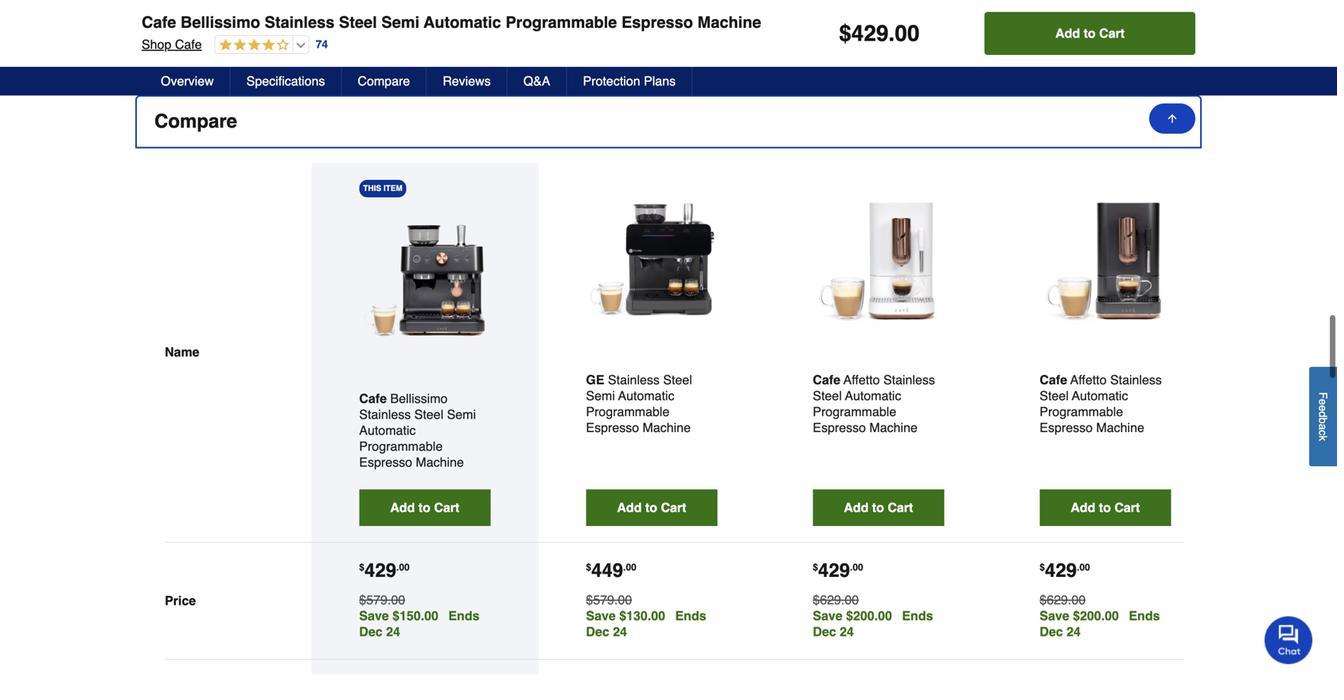 Task type: describe. For each thing, give the bounding box(es) containing it.
espresso inside stainless steel semi automatic programmable espresso machine
[[586, 420, 639, 435]]

cafe bellissimo stainless steel semi automatic programmable espresso machine image
[[359, 213, 491, 344]]

q&a
[[523, 74, 550, 88]]

bellissimo stainless steel semi automatic programmable espresso machine
[[359, 391, 476, 469]]

2 save $200.00 from the left
[[1040, 608, 1119, 623]]

4.1 stars image
[[215, 38, 289, 53]]

2 ends dec 24 from the left
[[586, 608, 706, 639]]

protection plans
[[583, 74, 676, 88]]

f
[[1317, 392, 1330, 399]]

bellissimo inside bellissimo stainless steel semi automatic programmable espresso machine
[[390, 391, 448, 406]]

programmable inside stainless steel semi automatic programmable espresso machine
[[586, 404, 670, 419]]

$ inside $ 449 . 00
[[586, 562, 591, 573]]

ge stainless steel semi automatic programmable espresso machine image
[[586, 194, 717, 326]]

stainless steel semi automatic programmable espresso machine
[[586, 372, 692, 435]]

1 affetto from the left
[[844, 372, 880, 387]]

1 vertical spatial compare button
[[137, 97, 1200, 147]]

2 ends from the left
[[675, 608, 706, 623]]

1 save $200.00 from the left
[[813, 608, 892, 623]]

3 ends dec 24 from the left
[[813, 608, 933, 639]]

overview
[[161, 74, 214, 88]]

f e e d b a c k button
[[1309, 367, 1337, 467]]

f e e d b a c k
[[1317, 392, 1330, 441]]

compare for bottom compare button
[[154, 110, 237, 132]]

4 ends from the left
[[1129, 608, 1160, 623]]

0 vertical spatial bellissimo
[[181, 13, 260, 31]]

2 save from the left
[[586, 608, 616, 623]]

4 dec from the left
[[1040, 624, 1063, 639]]

0 horizontal spatial semi
[[381, 13, 419, 31]]

protection plans button
[[567, 67, 692, 96]]

ge
[[586, 372, 604, 387]]

arrow up image
[[1166, 112, 1179, 125]]

programmable inside bellissimo stainless steel semi automatic programmable espresso machine
[[359, 439, 443, 453]]

1 save from the left
[[359, 608, 389, 623]]

semi inside stainless steel semi automatic programmable espresso machine
[[586, 388, 615, 403]]

cafe bellissimo stainless steel semi automatic programmable espresso machine
[[142, 13, 761, 31]]

c
[[1317, 430, 1330, 436]]

reviews
[[443, 74, 491, 88]]

a
[[1317, 424, 1330, 430]]

1 affetto stainless steel automatic programmable espresso machine from the left
[[813, 372, 935, 435]]

automatic inside stainless steel semi automatic programmable espresso machine
[[618, 388, 674, 403]]

1 ends from the left
[[448, 608, 480, 623]]

2 affetto from the left
[[1070, 372, 1107, 387]]

1 e from the top
[[1317, 399, 1330, 405]]

4 save from the left
[[1040, 608, 1069, 623]]

shop cafe
[[142, 37, 202, 52]]

2 cafe affetto stainless steel automatic programmable espresso machine image from the left
[[1040, 194, 1171, 326]]

2 affetto stainless steel automatic programmable espresso machine from the left
[[1040, 372, 1162, 435]]

1 cafe affetto stainless steel automatic programmable espresso machine image from the left
[[813, 194, 944, 326]]

b
[[1317, 418, 1330, 424]]

steel inside bellissimo stainless steel semi automatic programmable espresso machine
[[414, 407, 443, 422]]

2 dec from the left
[[586, 624, 609, 639]]

. inside $ 449 . 00
[[623, 562, 626, 573]]

1 24 from the left
[[386, 624, 400, 639]]

2 $200.00 from the left
[[1073, 608, 1119, 623]]



Task type: vqa. For each thing, say whether or not it's contained in the screenshot.
Overview button
yes



Task type: locate. For each thing, give the bounding box(es) containing it.
3 dec from the left
[[813, 624, 836, 639]]

automatic inside bellissimo stainless steel semi automatic programmable espresso machine
[[359, 423, 416, 438]]

449
[[591, 559, 623, 581]]

.
[[889, 21, 895, 46], [396, 562, 399, 573], [623, 562, 626, 573], [850, 562, 853, 573], [1077, 562, 1080, 573]]

chevron up image
[[1167, 113, 1183, 129]]

espresso inside bellissimo stainless steel semi automatic programmable espresso machine
[[359, 455, 412, 469]]

0 horizontal spatial $629.00
[[813, 592, 859, 607]]

compare
[[358, 74, 410, 88], [154, 110, 237, 132]]

this item
[[363, 184, 403, 193]]

affetto stainless steel automatic programmable espresso machine
[[813, 372, 935, 435], [1040, 372, 1162, 435]]

0 horizontal spatial affetto stainless steel automatic programmable espresso machine
[[813, 372, 935, 435]]

2 vertical spatial semi
[[447, 407, 476, 422]]

machine inside bellissimo stainless steel semi automatic programmable espresso machine
[[416, 455, 464, 469]]

protection
[[583, 74, 640, 88]]

d
[[1317, 412, 1330, 418]]

429
[[851, 21, 889, 46], [365, 559, 396, 581], [818, 559, 850, 581], [1045, 559, 1077, 581]]

1 vertical spatial bellissimo
[[390, 391, 448, 406]]

name
[[165, 345, 199, 359]]

e up d at the bottom
[[1317, 399, 1330, 405]]

1 horizontal spatial $629.00
[[1040, 592, 1086, 607]]

chat invite button image
[[1265, 616, 1313, 664]]

3 24 from the left
[[840, 624, 854, 639]]

1 dec from the left
[[359, 624, 383, 639]]

automatic
[[424, 13, 501, 31], [618, 388, 674, 403], [845, 388, 901, 403], [1072, 388, 1128, 403], [359, 423, 416, 438]]

0 horizontal spatial $579.00
[[359, 592, 405, 607]]

1 horizontal spatial affetto
[[1070, 372, 1107, 387]]

1 horizontal spatial affetto stainless steel automatic programmable espresso machine
[[1040, 372, 1162, 435]]

0 horizontal spatial bellissimo
[[181, 13, 260, 31]]

1 horizontal spatial bellissimo
[[390, 391, 448, 406]]

1 horizontal spatial save $200.00
[[1040, 608, 1119, 623]]

24
[[386, 624, 400, 639], [613, 624, 627, 639], [840, 624, 854, 639], [1067, 624, 1081, 639]]

specifications
[[246, 74, 325, 88]]

4 ends dec 24 from the left
[[1040, 608, 1160, 639]]

$150.00
[[392, 608, 438, 623]]

$579.00 up save $130.00
[[586, 592, 632, 607]]

semi inside bellissimo stainless steel semi automatic programmable espresso machine
[[447, 407, 476, 422]]

steel inside stainless steel semi automatic programmable espresso machine
[[663, 372, 692, 387]]

1 horizontal spatial cafe affetto stainless steel automatic programmable espresso machine image
[[1040, 194, 1171, 326]]

74
[[316, 38, 328, 51]]

stainless inside stainless steel semi automatic programmable espresso machine
[[608, 372, 660, 387]]

reviews button
[[427, 67, 508, 96]]

1 $629.00 from the left
[[813, 592, 859, 607]]

00 inside $ 449 . 00
[[626, 562, 636, 573]]

compare for top compare button
[[358, 74, 410, 88]]

save
[[359, 608, 389, 623], [586, 608, 616, 623], [813, 608, 843, 623], [1040, 608, 1069, 623]]

2 $629.00 from the left
[[1040, 592, 1086, 607]]

to
[[1084, 26, 1096, 41], [418, 500, 430, 515], [645, 500, 657, 515], [872, 500, 884, 515], [1099, 500, 1111, 515]]

$ 429 . 00
[[839, 21, 920, 46], [359, 559, 410, 581], [813, 559, 863, 581], [1040, 559, 1090, 581]]

$629.00
[[813, 592, 859, 607], [1040, 592, 1086, 607]]

save $150.00
[[359, 608, 438, 623]]

$579.00
[[359, 592, 405, 607], [586, 592, 632, 607]]

add to cart button
[[985, 12, 1195, 55], [359, 489, 491, 526], [586, 489, 717, 526], [813, 489, 944, 526], [1040, 489, 1171, 526]]

0 horizontal spatial cafe affetto stainless steel automatic programmable espresso machine image
[[813, 194, 944, 326]]

$
[[839, 21, 851, 46], [359, 562, 365, 573], [586, 562, 591, 573], [813, 562, 818, 573], [1040, 562, 1045, 573]]

$579.00 up "save $150.00"
[[359, 592, 405, 607]]

e up b
[[1317, 405, 1330, 412]]

save $200.00
[[813, 608, 892, 623], [1040, 608, 1119, 623]]

price
[[165, 593, 196, 608]]

stainless inside bellissimo stainless steel semi automatic programmable espresso machine
[[359, 407, 411, 422]]

0 vertical spatial compare button
[[342, 67, 427, 96]]

0 horizontal spatial affetto
[[844, 372, 880, 387]]

ends
[[448, 608, 480, 623], [675, 608, 706, 623], [902, 608, 933, 623], [1129, 608, 1160, 623]]

plans
[[644, 74, 676, 88]]

affetto
[[844, 372, 880, 387], [1070, 372, 1107, 387]]

programmable
[[506, 13, 617, 31], [586, 404, 670, 419], [813, 404, 896, 419], [1040, 404, 1123, 419], [359, 439, 443, 453]]

add to cart
[[1055, 26, 1125, 41], [390, 500, 460, 515], [617, 500, 686, 515], [844, 500, 913, 515], [1071, 500, 1140, 515]]

3 ends from the left
[[902, 608, 933, 623]]

shop
[[142, 37, 171, 52]]

00
[[895, 21, 920, 46], [399, 562, 410, 573], [626, 562, 636, 573], [853, 562, 863, 573], [1080, 562, 1090, 573]]

0 horizontal spatial save $200.00
[[813, 608, 892, 623]]

ends dec 24
[[359, 608, 480, 639], [586, 608, 706, 639], [813, 608, 933, 639], [1040, 608, 1160, 639]]

1 ends dec 24 from the left
[[359, 608, 480, 639]]

0 horizontal spatial $200.00
[[846, 608, 892, 623]]

cafe affetto stainless steel automatic programmable espresso machine image
[[813, 194, 944, 326], [1040, 194, 1171, 326]]

1 horizontal spatial $579.00
[[586, 592, 632, 607]]

0 vertical spatial compare
[[358, 74, 410, 88]]

e
[[1317, 399, 1330, 405], [1317, 405, 1330, 412]]

cafe
[[142, 13, 176, 31], [175, 37, 202, 52], [813, 372, 840, 387], [1040, 372, 1067, 387], [359, 391, 387, 406]]

1 horizontal spatial $200.00
[[1073, 608, 1119, 623]]

3 save from the left
[[813, 608, 843, 623]]

semi
[[381, 13, 419, 31], [586, 388, 615, 403], [447, 407, 476, 422]]

1 vertical spatial compare
[[154, 110, 237, 132]]

0 horizontal spatial compare
[[154, 110, 237, 132]]

1 $579.00 from the left
[[359, 592, 405, 607]]

2 e from the top
[[1317, 405, 1330, 412]]

machine inside stainless steel semi automatic programmable espresso machine
[[643, 420, 691, 435]]

compare button
[[342, 67, 427, 96], [137, 97, 1200, 147]]

this
[[363, 184, 381, 193]]

4 24 from the left
[[1067, 624, 1081, 639]]

steel
[[339, 13, 377, 31], [663, 372, 692, 387], [813, 388, 842, 403], [1040, 388, 1069, 403], [414, 407, 443, 422]]

dec
[[359, 624, 383, 639], [586, 624, 609, 639], [813, 624, 836, 639], [1040, 624, 1063, 639]]

k
[[1317, 436, 1330, 441]]

1 vertical spatial semi
[[586, 388, 615, 403]]

2 24 from the left
[[613, 624, 627, 639]]

machine
[[698, 13, 761, 31], [643, 420, 691, 435], [869, 420, 918, 435], [1096, 420, 1144, 435], [416, 455, 464, 469]]

1 $200.00 from the left
[[846, 608, 892, 623]]

stainless
[[265, 13, 335, 31], [608, 372, 660, 387], [883, 372, 935, 387], [1110, 372, 1162, 387], [359, 407, 411, 422]]

item
[[384, 184, 403, 193]]

overview button
[[145, 67, 231, 96]]

$130.00
[[619, 608, 665, 623]]

2 horizontal spatial semi
[[586, 388, 615, 403]]

bellissimo
[[181, 13, 260, 31], [390, 391, 448, 406]]

$579.00 for 429
[[359, 592, 405, 607]]

1 horizontal spatial semi
[[447, 407, 476, 422]]

1 horizontal spatial compare
[[358, 74, 410, 88]]

$579.00 for 449
[[586, 592, 632, 607]]

2 $579.00 from the left
[[586, 592, 632, 607]]

$200.00
[[846, 608, 892, 623], [1073, 608, 1119, 623]]

specifications button
[[231, 67, 342, 96]]

espresso
[[621, 13, 693, 31], [586, 420, 639, 435], [813, 420, 866, 435], [1040, 420, 1093, 435], [359, 455, 412, 469]]

0 vertical spatial semi
[[381, 13, 419, 31]]

save $130.00
[[586, 608, 665, 623]]

cart
[[1099, 26, 1125, 41], [434, 500, 460, 515], [661, 500, 686, 515], [888, 500, 913, 515], [1115, 500, 1140, 515]]

$ 449 . 00
[[586, 559, 636, 581]]

q&a button
[[508, 67, 567, 96]]

add
[[1055, 26, 1080, 41], [390, 500, 415, 515], [617, 500, 642, 515], [844, 500, 869, 515], [1071, 500, 1095, 515]]



